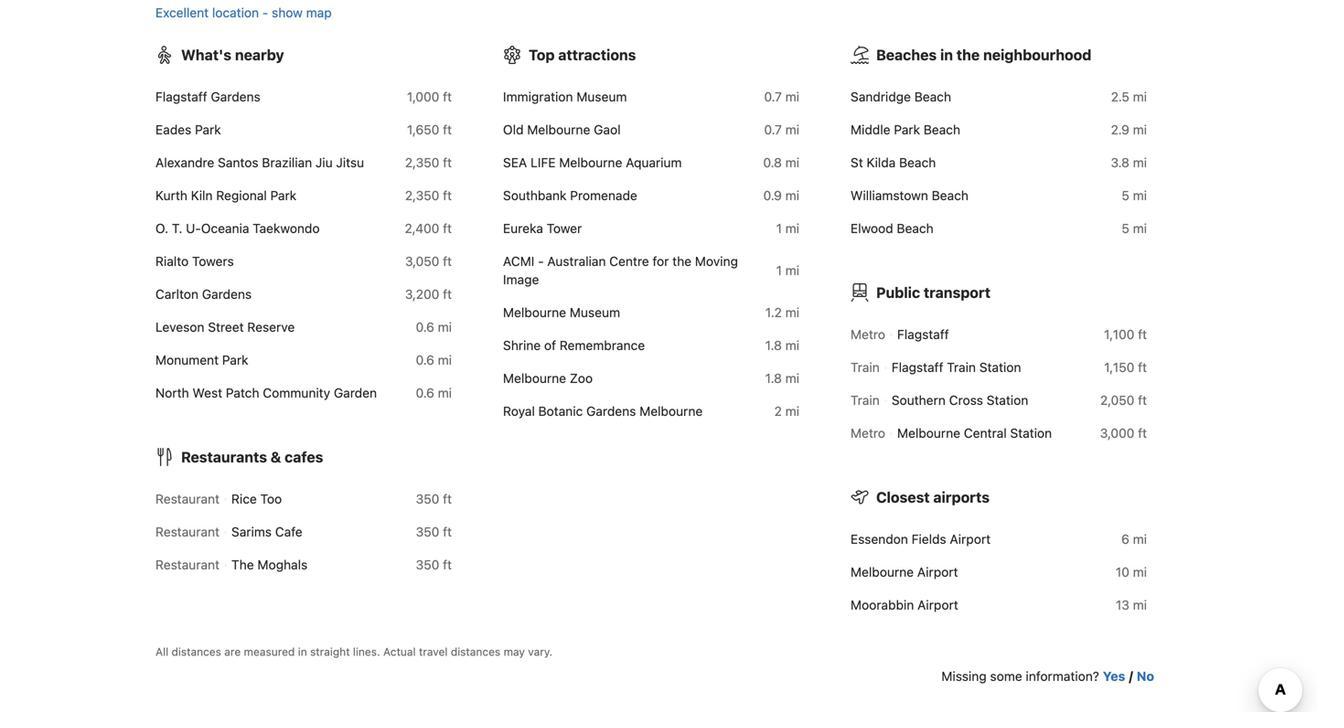 Task type: describe. For each thing, give the bounding box(es) containing it.
0.7 mi for immigration museum
[[764, 89, 800, 104]]

mi for essendon fields airport
[[1133, 532, 1147, 547]]

shrine of remembrance
[[503, 338, 645, 353]]

2,350 for alexandre santos brazilian jiu jitsu
[[405, 155, 440, 170]]

rice
[[231, 492, 257, 507]]

sea life melbourne aquarium
[[503, 155, 682, 170]]

sandridge beach
[[851, 89, 952, 104]]

350 for cafe
[[416, 525, 440, 540]]

rialto
[[156, 254, 189, 269]]

o.
[[156, 221, 168, 236]]

5 for elwood beach
[[1122, 221, 1130, 236]]

tower
[[547, 221, 582, 236]]

0.6 for patch
[[416, 386, 434, 401]]

kurth kiln regional park
[[156, 188, 297, 203]]

1,150 ft
[[1105, 360, 1147, 375]]

rice too
[[231, 492, 282, 507]]

- inside acmi - australian centre for the moving image
[[538, 254, 544, 269]]

0.7 mi for old melbourne gaol
[[764, 122, 800, 137]]

station for flagstaff train station
[[980, 360, 1022, 375]]

flagstaff gardens
[[156, 89, 261, 104]]

restaurant for the moghals
[[156, 558, 220, 573]]

for
[[653, 254, 669, 269]]

0.6 mi for reserve
[[416, 320, 452, 335]]

train for southern
[[851, 393, 880, 408]]

restaurants & cafes
[[181, 449, 323, 466]]

350 for moghals
[[416, 558, 440, 573]]

some
[[990, 669, 1023, 684]]

beach for sandridge
[[915, 89, 952, 104]]

of
[[544, 338, 556, 353]]

old melbourne gaol
[[503, 122, 621, 137]]

jiu
[[316, 155, 333, 170]]

3,050
[[405, 254, 440, 269]]

2.9 mi
[[1111, 122, 1147, 137]]

train up southern cross station in the right of the page
[[947, 360, 976, 375]]

2.5 mi
[[1111, 89, 1147, 104]]

0.7 for old melbourne gaol
[[764, 122, 782, 137]]

southbank
[[503, 188, 567, 203]]

2 distances from the left
[[451, 646, 501, 659]]

1 mi for eureka tower
[[776, 221, 800, 236]]

restaurants
[[181, 449, 267, 466]]

moorabbin
[[851, 598, 914, 613]]

acmi
[[503, 254, 535, 269]]

1.2
[[766, 305, 782, 320]]

2,400
[[405, 221, 440, 236]]

centre
[[610, 254, 649, 269]]

southbank promenade
[[503, 188, 638, 203]]

may
[[504, 646, 525, 659]]

brazilian
[[262, 155, 312, 170]]

moghals
[[257, 558, 308, 573]]

monument
[[156, 353, 219, 368]]

no
[[1137, 669, 1155, 684]]

melbourne airport
[[851, 565, 958, 580]]

airport for moorabbin airport
[[918, 598, 959, 613]]

nearby
[[235, 46, 284, 63]]

sarims cafe
[[231, 525, 303, 540]]

2,050 ft
[[1101, 393, 1147, 408]]

6 mi
[[1122, 532, 1147, 547]]

beaches
[[877, 46, 937, 63]]

aquarium
[[626, 155, 682, 170]]

sarims
[[231, 525, 272, 540]]

melbourne central station
[[898, 426, 1052, 441]]

location
[[212, 5, 259, 20]]

3,200 ft
[[405, 287, 452, 302]]

0 vertical spatial airport
[[950, 532, 991, 547]]

kiln
[[191, 188, 213, 203]]

13
[[1116, 598, 1130, 613]]

museum for immigration museum
[[577, 89, 627, 104]]

public transport
[[877, 284, 991, 301]]

2,350 ft for alexandre santos brazilian jiu jitsu
[[405, 155, 452, 170]]

1 vertical spatial in
[[298, 646, 307, 659]]

st kilda beach
[[851, 155, 936, 170]]

melbourne museum
[[503, 305, 620, 320]]

mi for st kilda beach
[[1133, 155, 1147, 170]]

top attractions
[[529, 46, 636, 63]]

1 horizontal spatial the
[[957, 46, 980, 63]]

beach for elwood
[[897, 221, 934, 236]]

t.
[[172, 221, 182, 236]]

alexandre santos brazilian jiu jitsu
[[156, 155, 364, 170]]

beach up williamstown beach
[[899, 155, 936, 170]]

elwood
[[851, 221, 894, 236]]

station for southern cross station
[[987, 393, 1029, 408]]

elwood beach
[[851, 221, 934, 236]]

park up taekwondo
[[270, 188, 297, 203]]

2.5
[[1111, 89, 1130, 104]]

what's
[[181, 46, 232, 63]]

mi for elwood beach
[[1133, 221, 1147, 236]]

southern
[[892, 393, 946, 408]]

station for melbourne central station
[[1011, 426, 1052, 441]]

neighbourhood
[[984, 46, 1092, 63]]

north
[[156, 386, 189, 401]]

3.8 mi
[[1111, 155, 1147, 170]]

rialto towers
[[156, 254, 234, 269]]

1.8 mi for melbourne zoo
[[765, 371, 800, 386]]

museum for melbourne museum
[[570, 305, 620, 320]]

2,350 for kurth kiln regional park
[[405, 188, 440, 203]]

missing some information? yes / no
[[942, 669, 1155, 684]]

mi for old melbourne gaol
[[786, 122, 800, 137]]

0.9 mi
[[764, 188, 800, 203]]

acmi - australian centre for the moving image
[[503, 254, 738, 287]]

restaurant for sarims cafe
[[156, 525, 220, 540]]

straight
[[310, 646, 350, 659]]

0.9
[[764, 188, 782, 203]]

park for eades park
[[195, 122, 221, 137]]

attractions
[[558, 46, 636, 63]]

3,200
[[405, 287, 440, 302]]

metro for melbourne central station
[[851, 426, 886, 441]]

park for middle park beach
[[894, 122, 920, 137]]

1 mi for acmi - australian centre for the moving image
[[776, 263, 800, 278]]

0 vertical spatial in
[[941, 46, 953, 63]]

williamstown beach
[[851, 188, 969, 203]]

north west patch community garden
[[156, 386, 377, 401]]

southern cross station
[[892, 393, 1029, 408]]

eades park
[[156, 122, 221, 137]]

taekwondo
[[253, 221, 320, 236]]

botanic
[[539, 404, 583, 419]]

mi for moorabbin airport
[[1133, 598, 1147, 613]]



Task type: vqa. For each thing, say whether or not it's contained in the screenshot.


Task type: locate. For each thing, give the bounding box(es) containing it.
all distances are measured in straight lines. actual travel distances may vary.
[[156, 646, 553, 659]]

museum
[[577, 89, 627, 104], [570, 305, 620, 320]]

0 vertical spatial 1.8 mi
[[765, 338, 800, 353]]

0.7 for immigration museum
[[764, 89, 782, 104]]

5
[[1122, 188, 1130, 203], [1122, 221, 1130, 236]]

2 2,350 from the top
[[405, 188, 440, 203]]

distances right all
[[172, 646, 221, 659]]

3.8
[[1111, 155, 1130, 170]]

1 vertical spatial 0.6
[[416, 353, 434, 368]]

royal
[[503, 404, 535, 419]]

moorabbin airport
[[851, 598, 959, 613]]

3 0.6 mi from the top
[[416, 386, 452, 401]]

0 vertical spatial 0.6 mi
[[416, 320, 452, 335]]

station
[[980, 360, 1022, 375], [987, 393, 1029, 408], [1011, 426, 1052, 441]]

1 vertical spatial 2,350 ft
[[405, 188, 452, 203]]

mi for williamstown beach
[[1133, 188, 1147, 203]]

1 vertical spatial 350
[[416, 525, 440, 540]]

street
[[208, 320, 244, 335]]

1 0.6 mi from the top
[[416, 320, 452, 335]]

1 vertical spatial 0.7
[[764, 122, 782, 137]]

2 vertical spatial restaurant
[[156, 558, 220, 573]]

0 vertical spatial 1.8
[[765, 338, 782, 353]]

1 down 0.9 mi
[[776, 221, 782, 236]]

gardens for flagstaff gardens
[[211, 89, 261, 104]]

park down sandridge beach
[[894, 122, 920, 137]]

distances
[[172, 646, 221, 659], [451, 646, 501, 659]]

2 1.8 from the top
[[765, 371, 782, 386]]

1 1 from the top
[[776, 221, 782, 236]]

2.9
[[1111, 122, 1130, 137]]

- right acmi
[[538, 254, 544, 269]]

5 for williamstown beach
[[1122, 188, 1130, 203]]

1 vertical spatial -
[[538, 254, 544, 269]]

2 1 from the top
[[776, 263, 782, 278]]

mi for middle park beach
[[1133, 122, 1147, 137]]

cafes
[[285, 449, 323, 466]]

flagstaff for train
[[892, 360, 944, 375]]

distances left 'may'
[[451, 646, 501, 659]]

1 horizontal spatial distances
[[451, 646, 501, 659]]

mi for melbourne museum
[[786, 305, 800, 320]]

1 restaurant from the top
[[156, 492, 220, 507]]

in right beaches on the top of page
[[941, 46, 953, 63]]

yes
[[1103, 669, 1126, 684]]

1 mi up 1.2 mi
[[776, 263, 800, 278]]

1 for eureka tower
[[776, 221, 782, 236]]

metro up the closest in the right of the page
[[851, 426, 886, 441]]

350 ft for sarims cafe
[[416, 525, 452, 540]]

0 horizontal spatial distances
[[172, 646, 221, 659]]

2 0.7 from the top
[[764, 122, 782, 137]]

1.8 for shrine of remembrance
[[765, 338, 782, 353]]

1 vertical spatial 1
[[776, 263, 782, 278]]

2,400 ft
[[405, 221, 452, 236]]

essendon
[[851, 532, 908, 547]]

2 vertical spatial gardens
[[587, 404, 636, 419]]

mi for sea life melbourne aquarium
[[786, 155, 800, 170]]

1 vertical spatial restaurant
[[156, 525, 220, 540]]

1 vertical spatial 2,350
[[405, 188, 440, 203]]

2 0.6 from the top
[[416, 353, 434, 368]]

excellent location - show map link
[[156, 5, 332, 20]]

restaurant down restaurants
[[156, 492, 220, 507]]

o. t. u-oceania taekwondo
[[156, 221, 320, 236]]

beach down sandridge beach
[[924, 122, 961, 137]]

in left "straight" at the bottom left
[[298, 646, 307, 659]]

mi for royal botanic gardens melbourne
[[786, 404, 800, 419]]

sandridge
[[851, 89, 911, 104]]

3 350 from the top
[[416, 558, 440, 573]]

santos
[[218, 155, 259, 170]]

museum up remembrance
[[570, 305, 620, 320]]

the
[[957, 46, 980, 63], [673, 254, 692, 269]]

reserve
[[247, 320, 295, 335]]

train down public
[[851, 360, 880, 375]]

gardens
[[211, 89, 261, 104], [202, 287, 252, 302], [587, 404, 636, 419]]

1 350 ft from the top
[[416, 492, 452, 507]]

5 mi for elwood beach
[[1122, 221, 1147, 236]]

restaurant for rice too
[[156, 492, 220, 507]]

1 vertical spatial 1 mi
[[776, 263, 800, 278]]

0 vertical spatial restaurant
[[156, 492, 220, 507]]

0 vertical spatial 350 ft
[[416, 492, 452, 507]]

0 vertical spatial metro
[[851, 327, 886, 342]]

immigration museum
[[503, 89, 627, 104]]

350 ft for rice too
[[416, 492, 452, 507]]

2 vertical spatial 0.6
[[416, 386, 434, 401]]

2 vertical spatial 0.6 mi
[[416, 386, 452, 401]]

2,350 down '1,650' at left
[[405, 155, 440, 170]]

image
[[503, 272, 539, 287]]

1 5 mi from the top
[[1122, 188, 1147, 203]]

1,650
[[407, 122, 440, 137]]

1 vertical spatial 0.7 mi
[[764, 122, 800, 137]]

1 vertical spatial metro
[[851, 426, 886, 441]]

eureka tower
[[503, 221, 582, 236]]

5 mi for williamstown beach
[[1122, 188, 1147, 203]]

3 0.6 from the top
[[416, 386, 434, 401]]

the moghals
[[231, 558, 308, 573]]

kurth
[[156, 188, 188, 203]]

0 vertical spatial 0.7 mi
[[764, 89, 800, 104]]

park for monument park
[[222, 353, 248, 368]]

1 vertical spatial museum
[[570, 305, 620, 320]]

1 2,350 from the top
[[405, 155, 440, 170]]

garden
[[334, 386, 377, 401]]

1 1.8 mi from the top
[[765, 338, 800, 353]]

melbourne zoo
[[503, 371, 593, 386]]

restaurant left the
[[156, 558, 220, 573]]

1 vertical spatial airport
[[918, 565, 958, 580]]

2,350 ft for kurth kiln regional park
[[405, 188, 452, 203]]

3 350 ft from the top
[[416, 558, 452, 573]]

1.8 mi down 1.2 mi
[[765, 338, 800, 353]]

0 vertical spatial -
[[262, 5, 268, 20]]

promenade
[[570, 188, 638, 203]]

1 5 from the top
[[1122, 188, 1130, 203]]

1 mi down 0.9 mi
[[776, 221, 800, 236]]

2 5 mi from the top
[[1122, 221, 1147, 236]]

0 vertical spatial 5 mi
[[1122, 188, 1147, 203]]

in
[[941, 46, 953, 63], [298, 646, 307, 659]]

flagstaff down public transport
[[898, 327, 949, 342]]

1.8 up 2
[[765, 371, 782, 386]]

1 vertical spatial the
[[673, 254, 692, 269]]

1,100
[[1104, 327, 1135, 342]]

beach up middle park beach on the top right of the page
[[915, 89, 952, 104]]

mi for melbourne zoo
[[786, 371, 800, 386]]

2,350 up 2,400
[[405, 188, 440, 203]]

1 horizontal spatial in
[[941, 46, 953, 63]]

airport for melbourne airport
[[918, 565, 958, 580]]

0 vertical spatial 5
[[1122, 188, 1130, 203]]

beach down williamstown beach
[[897, 221, 934, 236]]

measured
[[244, 646, 295, 659]]

airport down melbourne airport at the right bottom of page
[[918, 598, 959, 613]]

fields
[[912, 532, 947, 547]]

train for flagstaff
[[851, 360, 880, 375]]

station right 'central'
[[1011, 426, 1052, 441]]

- left show
[[262, 5, 268, 20]]

1 vertical spatial 350 ft
[[416, 525, 452, 540]]

2 1 mi from the top
[[776, 263, 800, 278]]

0 horizontal spatial -
[[262, 5, 268, 20]]

park up 'patch'
[[222, 353, 248, 368]]

1 vertical spatial 0.6 mi
[[416, 353, 452, 368]]

0 vertical spatial station
[[980, 360, 1022, 375]]

0.6 mi for patch
[[416, 386, 452, 401]]

st
[[851, 155, 863, 170]]

2 0.6 mi from the top
[[416, 353, 452, 368]]

gardens up street
[[202, 287, 252, 302]]

metro for flagstaff
[[851, 327, 886, 342]]

airport
[[950, 532, 991, 547], [918, 565, 958, 580], [918, 598, 959, 613]]

carlton gardens
[[156, 287, 252, 302]]

-
[[262, 5, 268, 20], [538, 254, 544, 269]]

immigration
[[503, 89, 573, 104]]

0 vertical spatial museum
[[577, 89, 627, 104]]

public
[[877, 284, 921, 301]]

1,000
[[407, 89, 440, 104]]

yes button
[[1103, 668, 1126, 686]]

0 vertical spatial 0.7
[[764, 89, 782, 104]]

1,650 ft
[[407, 122, 452, 137]]

middle
[[851, 122, 891, 137]]

1 2,350 ft from the top
[[405, 155, 452, 170]]

13 mi
[[1116, 598, 1147, 613]]

mi for monument park
[[438, 353, 452, 368]]

station up 'central'
[[987, 393, 1029, 408]]

cross
[[949, 393, 983, 408]]

3 restaurant from the top
[[156, 558, 220, 573]]

gardens for carlton gardens
[[202, 287, 252, 302]]

1.8 mi up 2
[[765, 371, 800, 386]]

0.8
[[763, 155, 782, 170]]

6
[[1122, 532, 1130, 547]]

2,350 ft down 1,650 ft
[[405, 155, 452, 170]]

park down flagstaff gardens
[[195, 122, 221, 137]]

beach right 'williamstown'
[[932, 188, 969, 203]]

mi for sandridge beach
[[1133, 89, 1147, 104]]

mi for immigration museum
[[786, 89, 800, 104]]

1 0.6 from the top
[[416, 320, 434, 335]]

1 up 1.2 mi
[[776, 263, 782, 278]]

0 vertical spatial 350
[[416, 492, 440, 507]]

leveson street reserve
[[156, 320, 295, 335]]

zoo
[[570, 371, 593, 386]]

0 vertical spatial 1 mi
[[776, 221, 800, 236]]

information?
[[1026, 669, 1100, 684]]

1 metro from the top
[[851, 327, 886, 342]]

too
[[260, 492, 282, 507]]

2,350 ft
[[405, 155, 452, 170], [405, 188, 452, 203]]

1 for acmi - australian centre for the moving image
[[776, 263, 782, 278]]

&
[[271, 449, 281, 466]]

0.6 for reserve
[[416, 320, 434, 335]]

flagstaff up "southern"
[[892, 360, 944, 375]]

3,000
[[1100, 426, 1135, 441]]

flagstaff up eades park
[[156, 89, 207, 104]]

mi for shrine of remembrance
[[786, 338, 800, 353]]

1 0.7 mi from the top
[[764, 89, 800, 104]]

west
[[193, 386, 222, 401]]

transport
[[924, 284, 991, 301]]

1 0.7 from the top
[[764, 89, 782, 104]]

are
[[224, 646, 241, 659]]

airport right fields
[[950, 532, 991, 547]]

1 350 from the top
[[416, 492, 440, 507]]

flagstaff
[[156, 89, 207, 104], [898, 327, 949, 342], [892, 360, 944, 375]]

0 vertical spatial 0.6
[[416, 320, 434, 335]]

1 vertical spatial flagstaff
[[898, 327, 949, 342]]

2 metro from the top
[[851, 426, 886, 441]]

2,350 ft up 2,400 ft at the left of page
[[405, 188, 452, 203]]

2 350 ft from the top
[[416, 525, 452, 540]]

350 ft for the moghals
[[416, 558, 452, 573]]

central
[[964, 426, 1007, 441]]

1 distances from the left
[[172, 646, 221, 659]]

2
[[775, 404, 782, 419]]

airport down fields
[[918, 565, 958, 580]]

1 1.8 from the top
[[765, 338, 782, 353]]

actual
[[383, 646, 416, 659]]

1 vertical spatial gardens
[[202, 287, 252, 302]]

no button
[[1137, 668, 1155, 686]]

2 0.7 mi from the top
[[764, 122, 800, 137]]

mi for southbank promenade
[[786, 188, 800, 203]]

0 vertical spatial 2,350
[[405, 155, 440, 170]]

1 vertical spatial 1.8 mi
[[765, 371, 800, 386]]

sea
[[503, 155, 527, 170]]

the right for
[[673, 254, 692, 269]]

remembrance
[[560, 338, 645, 353]]

2 2,350 ft from the top
[[405, 188, 452, 203]]

1 1 mi from the top
[[776, 221, 800, 236]]

museum up gaol
[[577, 89, 627, 104]]

mi for eureka tower
[[786, 221, 800, 236]]

2 350 from the top
[[416, 525, 440, 540]]

1 vertical spatial 5 mi
[[1122, 221, 1147, 236]]

2,050
[[1101, 393, 1135, 408]]

1 vertical spatial 5
[[1122, 221, 1130, 236]]

2 vertical spatial flagstaff
[[892, 360, 944, 375]]

1.8 down 1.2
[[765, 338, 782, 353]]

2 vertical spatial station
[[1011, 426, 1052, 441]]

350 for too
[[416, 492, 440, 507]]

the right beaches on the top of page
[[957, 46, 980, 63]]

0 horizontal spatial the
[[673, 254, 692, 269]]

williamstown
[[851, 188, 929, 203]]

mi for melbourne airport
[[1133, 565, 1147, 580]]

closest
[[877, 489, 930, 506]]

2 vertical spatial 350 ft
[[416, 558, 452, 573]]

1.8 mi for shrine of remembrance
[[765, 338, 800, 353]]

patch
[[226, 386, 259, 401]]

mi for north west patch community garden
[[438, 386, 452, 401]]

mi for leveson street reserve
[[438, 320, 452, 335]]

gardens down what's nearby
[[211, 89, 261, 104]]

2 restaurant from the top
[[156, 525, 220, 540]]

2 vertical spatial 350
[[416, 558, 440, 573]]

the inside acmi - australian centre for the moving image
[[673, 254, 692, 269]]

all
[[156, 646, 168, 659]]

1 vertical spatial 1.8
[[765, 371, 782, 386]]

1.8 for melbourne zoo
[[765, 371, 782, 386]]

0 vertical spatial 2,350 ft
[[405, 155, 452, 170]]

gardens down zoo
[[587, 404, 636, 419]]

flagstaff for gardens
[[156, 89, 207, 104]]

0 vertical spatial flagstaff
[[156, 89, 207, 104]]

0.7
[[764, 89, 782, 104], [764, 122, 782, 137]]

metro down public
[[851, 327, 886, 342]]

essendon fields airport
[[851, 532, 991, 547]]

station up cross
[[980, 360, 1022, 375]]

2 vertical spatial airport
[[918, 598, 959, 613]]

350
[[416, 492, 440, 507], [416, 525, 440, 540], [416, 558, 440, 573]]

mi for acmi - australian centre for the moving image
[[786, 263, 800, 278]]

2 1.8 mi from the top
[[765, 371, 800, 386]]

1 vertical spatial station
[[987, 393, 1029, 408]]

train left "southern"
[[851, 393, 880, 408]]

3,000 ft
[[1100, 426, 1147, 441]]

lines.
[[353, 646, 380, 659]]

0 horizontal spatial in
[[298, 646, 307, 659]]

2 5 from the top
[[1122, 221, 1130, 236]]

beach for williamstown
[[932, 188, 969, 203]]

0 vertical spatial 1
[[776, 221, 782, 236]]

1 horizontal spatial -
[[538, 254, 544, 269]]

restaurant left sarims
[[156, 525, 220, 540]]

0 vertical spatial the
[[957, 46, 980, 63]]

0 vertical spatial gardens
[[211, 89, 261, 104]]



